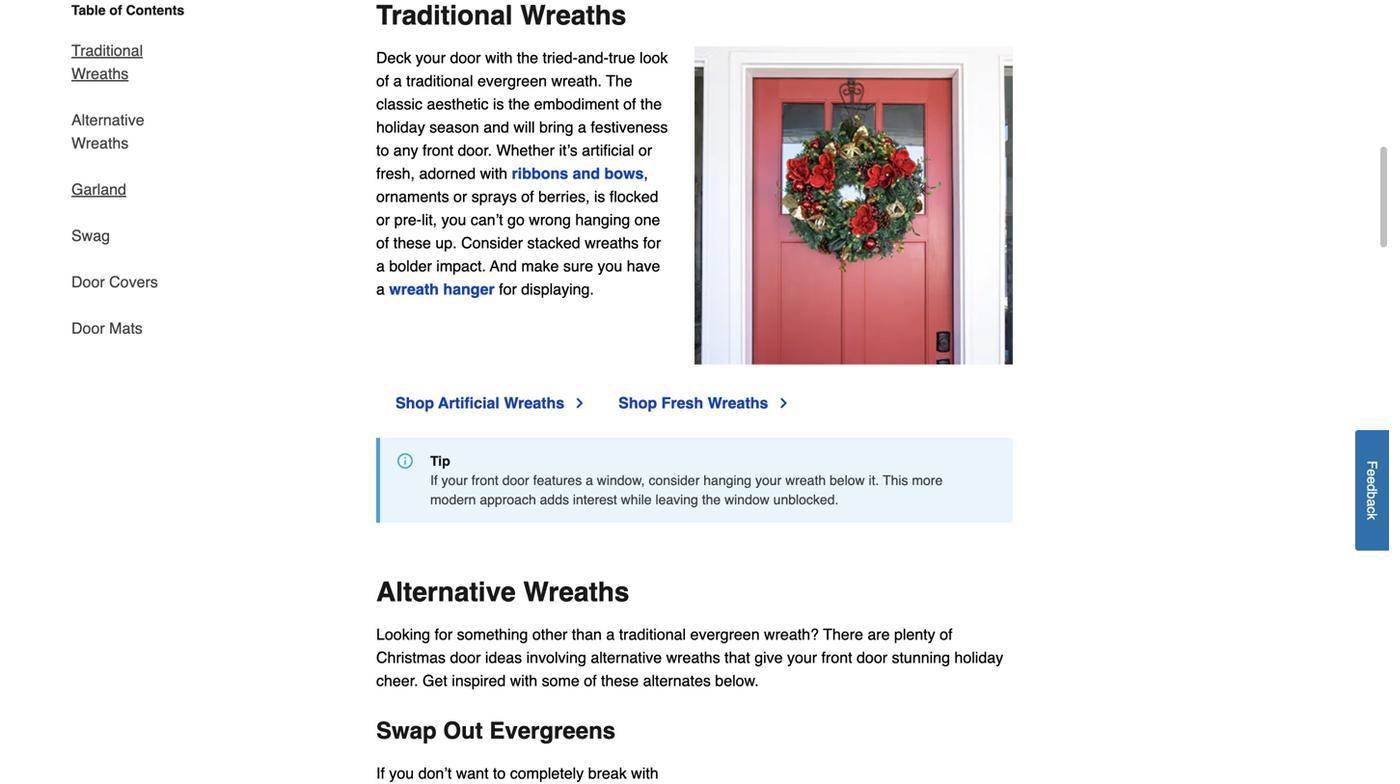Task type: vqa. For each thing, say whether or not it's contained in the screenshot.
8
no



Task type: locate. For each thing, give the bounding box(es) containing it.
and down it's
[[573, 165, 600, 183]]

2 vertical spatial you
[[389, 765, 414, 783]]

you left the don't
[[389, 765, 414, 783]]

alternative inside alternative wreaths link
[[71, 111, 144, 129]]

is
[[493, 95, 504, 113], [594, 188, 606, 206]]

1 door from the top
[[71, 273, 105, 291]]

0 vertical spatial wreaths
[[585, 234, 639, 252]]

swag
[[71, 227, 110, 245]]

2 shop from the left
[[619, 394, 657, 412]]

more
[[912, 473, 943, 488]]

1 horizontal spatial traditional
[[376, 0, 513, 31]]

traditional
[[406, 72, 473, 90], [619, 626, 686, 644]]

info image
[[398, 454, 413, 469]]

1 vertical spatial or
[[454, 188, 467, 206]]

with up sprays
[[480, 165, 508, 183]]

your right the deck
[[416, 49, 446, 67]]

0 horizontal spatial to
[[376, 142, 389, 159]]

0 horizontal spatial traditional
[[406, 72, 473, 90]]

to left any
[[376, 142, 389, 159]]

below
[[830, 473, 865, 488]]

with
[[485, 49, 513, 67], [480, 165, 508, 183], [510, 672, 538, 690], [631, 765, 659, 783]]

0 vertical spatial alternative
[[71, 111, 144, 129]]

0 vertical spatial to
[[376, 142, 389, 159]]

0 horizontal spatial and
[[484, 118, 509, 136]]

2 vertical spatial or
[[376, 211, 390, 229]]

ribbons
[[512, 165, 569, 183]]

tip
[[430, 454, 450, 469]]

shop
[[396, 394, 434, 412], [619, 394, 657, 412]]

traditional wreaths inside "table of contents" element
[[71, 41, 143, 83]]

traditional up the aesthetic
[[406, 72, 473, 90]]

2 horizontal spatial for
[[643, 234, 661, 252]]

the
[[606, 72, 633, 90]]

below.
[[715, 672, 759, 690]]

holiday
[[376, 118, 425, 136], [955, 649, 1004, 667]]

1 horizontal spatial holiday
[[955, 649, 1004, 667]]

for down and
[[499, 281, 517, 298]]

holiday down "classic"
[[376, 118, 425, 136]]

0 vertical spatial front
[[423, 142, 454, 159]]

0 vertical spatial for
[[643, 234, 661, 252]]

front down there
[[822, 649, 853, 667]]

1 horizontal spatial is
[[594, 188, 606, 206]]

ribbons and bows
[[512, 165, 644, 183]]

holiday right stunning
[[955, 649, 1004, 667]]

traditional wreaths
[[376, 0, 627, 31], [71, 41, 143, 83]]

approach
[[480, 492, 536, 508]]

0 vertical spatial evergreen
[[478, 72, 547, 90]]

1 vertical spatial for
[[499, 281, 517, 298]]

0 vertical spatial or
[[639, 142, 652, 159]]

is right the aesthetic
[[493, 95, 504, 113]]

alternative wreaths inside "table of contents" element
[[71, 111, 144, 152]]

0 horizontal spatial holiday
[[376, 118, 425, 136]]

0 vertical spatial is
[[493, 95, 504, 113]]

door up door mats link
[[71, 273, 105, 291]]

a right than
[[606, 626, 615, 644]]

hanging down flocked
[[576, 211, 630, 229]]

2 horizontal spatial front
[[822, 649, 853, 667]]

wreath hanger for displaying.
[[389, 281, 594, 298]]

flocked
[[610, 188, 659, 206]]

the right leaving
[[702, 492, 721, 508]]

0 vertical spatial traditional
[[406, 72, 473, 90]]

of right plenty
[[940, 626, 953, 644]]

want
[[456, 765, 489, 783]]

shop fresh wreaths
[[619, 394, 769, 412]]

a left wreath hanger "link"
[[376, 281, 385, 298]]

0 vertical spatial if
[[430, 473, 438, 488]]

1 horizontal spatial shop
[[619, 394, 657, 412]]

evergreen up 'will'
[[478, 72, 547, 90]]

break
[[588, 765, 627, 783]]

0 horizontal spatial front
[[423, 142, 454, 159]]

wreaths down table
[[71, 65, 129, 83]]

evergreen up that
[[691, 626, 760, 644]]

consider
[[649, 473, 700, 488]]

alternative
[[71, 111, 144, 129], [376, 577, 516, 608]]

for down one
[[643, 234, 661, 252]]

these down 'alternative'
[[601, 672, 639, 690]]

2 horizontal spatial you
[[598, 257, 623, 275]]

1 vertical spatial alternative wreaths
[[376, 577, 630, 608]]

you
[[442, 211, 467, 229], [598, 257, 623, 275], [389, 765, 414, 783]]

wreath down bolder
[[389, 281, 439, 298]]

you up up. on the left of page
[[442, 211, 467, 229]]

0 horizontal spatial traditional wreaths
[[71, 41, 143, 83]]

hanging up the "window"
[[704, 473, 752, 488]]

1 vertical spatial wreaths
[[666, 649, 721, 667]]

your inside looking for something other than a traditional evergreen wreath? there are plenty of christmas door ideas involving alternative wreaths that give your front door stunning holiday cheer. get inspired with some of these alternates below.
[[788, 649, 818, 667]]

door left mats at the top left of page
[[71, 319, 105, 337]]

you right the sure
[[598, 257, 623, 275]]

traditional up the deck
[[376, 0, 513, 31]]

1 horizontal spatial for
[[499, 281, 517, 298]]

the left tried-
[[517, 49, 539, 67]]

leaving
[[656, 492, 699, 508]]

2 vertical spatial front
[[822, 649, 853, 667]]

these inside , ornaments or sprays of berries, is flocked or pre-lit, you can't go wrong hanging one of these up. consider stacked wreaths for a bolder impact. and make sure you have a
[[394, 234, 431, 252]]

0 vertical spatial alternative wreaths
[[71, 111, 144, 152]]

is inside deck your door with the tried-and-true look of a traditional evergreen wreath. the classic aesthetic is the embodiment of the holiday season and will bring a festiveness to any front door. whether it's artificial or fresh, adorned with
[[493, 95, 504, 113]]

1 horizontal spatial to
[[493, 765, 506, 783]]

0 horizontal spatial you
[[389, 765, 414, 783]]

1 vertical spatial evergreen
[[691, 626, 760, 644]]

a up k on the bottom right of page
[[1365, 499, 1381, 507]]

this
[[883, 473, 909, 488]]

if
[[430, 473, 438, 488], [376, 765, 385, 783]]

1 vertical spatial is
[[594, 188, 606, 206]]

garland link
[[71, 166, 126, 213]]

wreath
[[389, 281, 439, 298], [786, 473, 826, 488]]

wreaths up garland
[[71, 134, 129, 152]]

1 horizontal spatial these
[[601, 672, 639, 690]]

1 vertical spatial traditional wreaths
[[71, 41, 143, 83]]

traditional wreaths down table
[[71, 41, 143, 83]]

1 horizontal spatial alternative
[[376, 577, 516, 608]]

wreath up unblocked.
[[786, 473, 826, 488]]

front up adorned
[[423, 142, 454, 159]]

wrong
[[529, 211, 571, 229]]

if down tip
[[430, 473, 438, 488]]

traditional inside looking for something other than a traditional evergreen wreath? there are plenty of christmas door ideas involving alternative wreaths that give your front door stunning holiday cheer. get inspired with some of these alternates below.
[[619, 626, 686, 644]]

1 vertical spatial traditional
[[619, 626, 686, 644]]

if inside if you don't want to completely break with
[[376, 765, 385, 783]]

a up interest
[[586, 473, 593, 488]]

door covers
[[71, 273, 158, 291]]

interest
[[573, 492, 617, 508]]

2 horizontal spatial or
[[639, 142, 652, 159]]

e up d
[[1365, 469, 1381, 477]]

get
[[423, 672, 448, 690]]

your down wreath?
[[788, 649, 818, 667]]

0 horizontal spatial alternative
[[71, 111, 144, 129]]

holiday inside looking for something other than a traditional evergreen wreath? there are plenty of christmas door ideas involving alternative wreaths that give your front door stunning holiday cheer. get inspired with some of these alternates below.
[[955, 649, 1004, 667]]

hanging inside tip if your front door features a window, consider hanging your wreath below it. this more modern approach adds interest while leaving the window unblocked.
[[704, 473, 752, 488]]

1 vertical spatial hanging
[[704, 473, 752, 488]]

0 vertical spatial you
[[442, 211, 467, 229]]

wreaths
[[521, 0, 627, 31], [71, 65, 129, 83], [71, 134, 129, 152], [504, 394, 565, 412], [708, 394, 769, 412], [524, 577, 630, 608]]

0 horizontal spatial traditional
[[71, 41, 143, 59]]

1 horizontal spatial alternative wreaths
[[376, 577, 630, 608]]

0 horizontal spatial alternative wreaths
[[71, 111, 144, 152]]

1 vertical spatial front
[[472, 473, 499, 488]]

1 vertical spatial door
[[71, 319, 105, 337]]

front inside deck your door with the tried-and-true look of a traditional evergreen wreath. the classic aesthetic is the embodiment of the holiday season and will bring a festiveness to any front door. whether it's artificial or fresh, adorned with
[[423, 142, 454, 159]]

0 horizontal spatial hanging
[[576, 211, 630, 229]]

door up approach
[[503, 473, 530, 488]]

0 horizontal spatial wreaths
[[585, 234, 639, 252]]

to inside if you don't want to completely break with
[[493, 765, 506, 783]]

chevron right image
[[572, 396, 588, 411], [776, 396, 792, 411]]

with down ideas
[[510, 672, 538, 690]]

wreaths up tried-
[[521, 0, 627, 31]]

looking for something other than a traditional evergreen wreath? there are plenty of christmas door ideas involving alternative wreaths that give your front door stunning holiday cheer. get inspired with some of these alternates below.
[[376, 626, 1004, 690]]

0 vertical spatial traditional
[[376, 0, 513, 31]]

alternative up looking
[[376, 577, 516, 608]]

it.
[[869, 473, 880, 488]]

the
[[517, 49, 539, 67], [509, 95, 530, 113], [641, 95, 662, 113], [702, 492, 721, 508]]

chevron right image inside shop fresh wreaths link
[[776, 396, 792, 411]]

0 vertical spatial these
[[394, 234, 431, 252]]

alternative wreaths up something
[[376, 577, 630, 608]]

shop left fresh
[[619, 394, 657, 412]]

whether
[[497, 142, 555, 159]]

1 horizontal spatial traditional
[[619, 626, 686, 644]]

completely
[[510, 765, 584, 783]]

or left pre-
[[376, 211, 390, 229]]

0 horizontal spatial is
[[493, 95, 504, 113]]

make
[[521, 257, 559, 275]]

0 vertical spatial hanging
[[576, 211, 630, 229]]

traditional up 'alternative'
[[619, 626, 686, 644]]

wreath hanger link
[[389, 281, 495, 298]]

your
[[416, 49, 446, 67], [442, 473, 468, 488], [756, 473, 782, 488], [788, 649, 818, 667]]

for up christmas
[[435, 626, 453, 644]]

of up festiveness
[[624, 95, 636, 113]]

to right the want
[[493, 765, 506, 783]]

hanger
[[443, 281, 495, 298]]

door up the aesthetic
[[450, 49, 481, 67]]

wreaths inside looking for something other than a traditional evergreen wreath? there are plenty of christmas door ideas involving alternative wreaths that give your front door stunning holiday cheer. get inspired with some of these alternates below.
[[666, 649, 721, 667]]

1 horizontal spatial front
[[472, 473, 499, 488]]

1 chevron right image from the left
[[572, 396, 588, 411]]

hanging
[[576, 211, 630, 229], [704, 473, 752, 488]]

modern
[[430, 492, 476, 508]]

1 horizontal spatial evergreen
[[691, 626, 760, 644]]

1 shop from the left
[[396, 394, 434, 412]]

f
[[1365, 461, 1381, 469]]

with right 'break'
[[631, 765, 659, 783]]

if down the swap
[[376, 765, 385, 783]]

of right some
[[584, 672, 597, 690]]

1 horizontal spatial hanging
[[704, 473, 752, 488]]

1 horizontal spatial if
[[430, 473, 438, 488]]

0 vertical spatial holiday
[[376, 118, 425, 136]]

the up 'will'
[[509, 95, 530, 113]]

b
[[1365, 492, 1381, 499]]

1 vertical spatial if
[[376, 765, 385, 783]]

of right table
[[109, 2, 122, 18]]

0 horizontal spatial these
[[394, 234, 431, 252]]

front inside tip if your front door features a window, consider hanging your wreath below it. this more modern approach adds interest while leaving the window unblocked.
[[472, 473, 499, 488]]

2 chevron right image from the left
[[776, 396, 792, 411]]

plenty
[[895, 626, 936, 644]]

1 vertical spatial to
[[493, 765, 506, 783]]

alternative wreaths up garland
[[71, 111, 144, 152]]

and left 'will'
[[484, 118, 509, 136]]

wreaths up have
[[585, 234, 639, 252]]

bows
[[605, 165, 644, 183]]

door inside deck your door with the tried-and-true look of a traditional evergreen wreath. the classic aesthetic is the embodiment of the holiday season and will bring a festiveness to any front door. whether it's artificial or fresh, adorned with
[[450, 49, 481, 67]]

alternative down traditional wreaths link
[[71, 111, 144, 129]]

traditional
[[376, 0, 513, 31], [71, 41, 143, 59]]

f e e d b a c k button
[[1356, 430, 1390, 551]]

chevron right image up features
[[572, 396, 588, 411]]

1 vertical spatial these
[[601, 672, 639, 690]]

bolder
[[389, 257, 432, 275]]

a
[[394, 72, 402, 90], [578, 118, 587, 136], [376, 257, 385, 275], [376, 281, 385, 298], [586, 473, 593, 488], [1365, 499, 1381, 507], [606, 626, 615, 644]]

1 horizontal spatial wreaths
[[666, 649, 721, 667]]

1 vertical spatial and
[[573, 165, 600, 183]]

2 door from the top
[[71, 319, 105, 337]]

or up ","
[[639, 142, 652, 159]]

0 horizontal spatial if
[[376, 765, 385, 783]]

door for door mats
[[71, 319, 105, 337]]

0 vertical spatial door
[[71, 273, 105, 291]]

lit,
[[422, 211, 437, 229]]

2 e from the top
[[1365, 477, 1381, 484]]

1 horizontal spatial wreath
[[786, 473, 826, 488]]

hanging inside , ornaments or sprays of berries, is flocked or pre-lit, you can't go wrong hanging one of these up. consider stacked wreaths for a bolder impact. and make sure you have a
[[576, 211, 630, 229]]

1 horizontal spatial and
[[573, 165, 600, 183]]

1 vertical spatial traditional
[[71, 41, 143, 59]]

1 horizontal spatial chevron right image
[[776, 396, 792, 411]]

or
[[639, 142, 652, 159], [454, 188, 467, 206], [376, 211, 390, 229]]

traditional inside deck your door with the tried-and-true look of a traditional evergreen wreath. the classic aesthetic is the embodiment of the holiday season and will bring a festiveness to any front door. whether it's artificial or fresh, adorned with
[[406, 72, 473, 90]]

1 horizontal spatial traditional wreaths
[[376, 0, 627, 31]]

0 vertical spatial wreath
[[389, 281, 439, 298]]

table of contents element
[[56, 0, 201, 340]]

front up approach
[[472, 473, 499, 488]]

chevron right image right "shop fresh wreaths"
[[776, 396, 792, 411]]

table of contents
[[71, 2, 185, 18]]

is down ribbons and bows
[[594, 188, 606, 206]]

e up b
[[1365, 477, 1381, 484]]

0 horizontal spatial chevron right image
[[572, 396, 588, 411]]

traditional wreaths up tried-
[[376, 0, 627, 31]]

evergreens
[[490, 718, 616, 745]]

0 vertical spatial traditional wreaths
[[376, 0, 627, 31]]

1 vertical spatial holiday
[[955, 649, 1004, 667]]

for
[[643, 234, 661, 252], [499, 281, 517, 298], [435, 626, 453, 644]]

these up bolder
[[394, 234, 431, 252]]

chevron right image inside shop artificial wreaths link
[[572, 396, 588, 411]]

2 vertical spatial for
[[435, 626, 453, 644]]

door for door covers
[[71, 273, 105, 291]]

or down adorned
[[454, 188, 467, 206]]

0 horizontal spatial shop
[[396, 394, 434, 412]]

classic
[[376, 95, 423, 113]]

0 horizontal spatial evergreen
[[478, 72, 547, 90]]

0 vertical spatial and
[[484, 118, 509, 136]]

to inside deck your door with the tried-and-true look of a traditional evergreen wreath. the classic aesthetic is the embodiment of the holiday season and will bring a festiveness to any front door. whether it's artificial or fresh, adorned with
[[376, 142, 389, 159]]

c
[[1365, 507, 1381, 514]]

go
[[508, 211, 525, 229]]

door
[[71, 273, 105, 291], [71, 319, 105, 337]]

0 horizontal spatial for
[[435, 626, 453, 644]]

0 horizontal spatial wreath
[[389, 281, 439, 298]]

front
[[423, 142, 454, 159], [472, 473, 499, 488], [822, 649, 853, 667]]

these
[[394, 234, 431, 252], [601, 672, 639, 690]]

wreaths up alternates
[[666, 649, 721, 667]]

1 vertical spatial wreath
[[786, 473, 826, 488]]

alternative wreaths link
[[71, 97, 201, 166]]

traditional down table
[[71, 41, 143, 59]]

1 horizontal spatial you
[[442, 211, 467, 229]]

shop left the artificial
[[396, 394, 434, 412]]

of up bolder
[[376, 234, 389, 252]]

window
[[725, 492, 770, 508]]



Task type: describe. For each thing, give the bounding box(es) containing it.
with inside looking for something other than a traditional evergreen wreath? there are plenty of christmas door ideas involving alternative wreaths that give your front door stunning holiday cheer. get inspired with some of these alternates below.
[[510, 672, 538, 690]]

and-
[[578, 49, 609, 67]]

shop artificial wreaths link
[[396, 392, 588, 415]]

a down embodiment
[[578, 118, 587, 136]]

shop fresh wreaths link
[[619, 392, 792, 415]]

there
[[823, 626, 864, 644]]

with left tried-
[[485, 49, 513, 67]]

involving
[[527, 649, 587, 667]]

wreath.
[[552, 72, 602, 90]]

will
[[514, 118, 535, 136]]

sprays
[[472, 188, 517, 206]]

have
[[627, 257, 661, 275]]

and inside deck your door with the tried-and-true look of a traditional evergreen wreath. the classic aesthetic is the embodiment of the holiday season and will bring a festiveness to any front door. whether it's artificial or fresh, adorned with
[[484, 118, 509, 136]]

wreaths right fresh
[[708, 394, 769, 412]]

impact.
[[436, 257, 486, 275]]

up.
[[436, 234, 457, 252]]

shop for shop artificial wreaths
[[396, 394, 434, 412]]

1 vertical spatial alternative
[[376, 577, 516, 608]]

door up the inspired
[[450, 649, 481, 667]]

stunning
[[892, 649, 951, 667]]

1 horizontal spatial or
[[454, 188, 467, 206]]

unblocked.
[[774, 492, 839, 508]]

inspired
[[452, 672, 506, 690]]

wreaths right the artificial
[[504, 394, 565, 412]]

features
[[533, 473, 582, 488]]

d
[[1365, 484, 1381, 492]]

door mats
[[71, 319, 143, 337]]

for inside , ornaments or sprays of berries, is flocked or pre-lit, you can't go wrong hanging one of these up. consider stacked wreaths for a bolder impact. and make sure you have a
[[643, 234, 661, 252]]

holiday inside deck your door with the tried-and-true look of a traditional evergreen wreath. the classic aesthetic is the embodiment of the holiday season and will bring a festiveness to any front door. whether it's artificial or fresh, adorned with
[[376, 118, 425, 136]]

swap out evergreens
[[376, 718, 616, 745]]

cheer.
[[376, 672, 418, 690]]

a up "classic"
[[394, 72, 402, 90]]

out
[[443, 718, 483, 745]]

artificial
[[582, 142, 634, 159]]

alternates
[[643, 672, 711, 690]]

if inside tip if your front door features a window, consider hanging your wreath below it. this more modern approach adds interest while leaving the window unblocked.
[[430, 473, 438, 488]]

looking
[[376, 626, 430, 644]]

festiveness
[[591, 118, 668, 136]]

adorned
[[419, 165, 476, 183]]

of up go on the left top
[[521, 188, 534, 206]]

swag link
[[71, 213, 110, 259]]

can't
[[471, 211, 503, 229]]

some
[[542, 672, 580, 690]]

other
[[533, 626, 568, 644]]

0 horizontal spatial or
[[376, 211, 390, 229]]

tip if your front door features a window, consider hanging your wreath below it. this more modern approach adds interest while leaving the window unblocked.
[[430, 454, 943, 508]]

while
[[621, 492, 652, 508]]

a inside tip if your front door features a window, consider hanging your wreath below it. this more modern approach adds interest while leaving the window unblocked.
[[586, 473, 593, 488]]

the up festiveness
[[641, 95, 662, 113]]

wreath?
[[764, 626, 819, 644]]

your up the modern
[[442, 473, 468, 488]]

give
[[755, 649, 783, 667]]

a left bolder
[[376, 257, 385, 275]]

chevron right image for shop artificial wreaths
[[572, 396, 588, 411]]

consider
[[461, 234, 523, 252]]

deck your door with the tried-and-true look of a traditional evergreen wreath. the classic aesthetic is the embodiment of the holiday season and will bring a festiveness to any front door. whether it's artificial or fresh, adorned with
[[376, 49, 668, 183]]

with inside if you don't want to completely break with
[[631, 765, 659, 783]]

a inside button
[[1365, 499, 1381, 507]]

you inside if you don't want to completely break with
[[389, 765, 414, 783]]

something
[[457, 626, 528, 644]]

chevron right image for shop fresh wreaths
[[776, 396, 792, 411]]

wreath inside tip if your front door features a window, consider hanging your wreath below it. this more modern approach adds interest while leaving the window unblocked.
[[786, 473, 826, 488]]

these inside looking for something other than a traditional evergreen wreath? there are plenty of christmas door ideas involving alternative wreaths that give your front door stunning holiday cheer. get inspired with some of these alternates below.
[[601, 672, 639, 690]]

or inside deck your door with the tried-and-true look of a traditional evergreen wreath. the classic aesthetic is the embodiment of the holiday season and will bring a festiveness to any front door. whether it's artificial or fresh, adorned with
[[639, 142, 652, 159]]

1 e from the top
[[1365, 469, 1381, 477]]

pre-
[[394, 211, 422, 229]]

window,
[[597, 473, 645, 488]]

door mats link
[[71, 305, 143, 340]]

traditional inside "table of contents" element
[[71, 41, 143, 59]]

k
[[1365, 514, 1381, 520]]

door down are on the right
[[857, 649, 888, 667]]

for inside looking for something other than a traditional evergreen wreath? there are plenty of christmas door ideas involving alternative wreaths that give your front door stunning holiday cheer. get inspired with some of these alternates below.
[[435, 626, 453, 644]]

contents
[[126, 2, 185, 18]]

look
[[640, 49, 668, 67]]

,
[[644, 165, 648, 183]]

wreaths up than
[[524, 577, 630, 608]]

swap
[[376, 718, 437, 745]]

season
[[430, 118, 479, 136]]

your inside deck your door with the tried-and-true look of a traditional evergreen wreath. the classic aesthetic is the embodiment of the holiday season and will bring a festiveness to any front door. whether it's artificial or fresh, adorned with
[[416, 49, 446, 67]]

if you don't want to completely break with
[[376, 765, 669, 785]]

tried-
[[543, 49, 578, 67]]

table
[[71, 2, 106, 18]]

1 vertical spatial you
[[598, 257, 623, 275]]

is inside , ornaments or sprays of berries, is flocked or pre-lit, you can't go wrong hanging one of these up. consider stacked wreaths for a bolder impact. and make sure you have a
[[594, 188, 606, 206]]

of down the deck
[[376, 72, 389, 90]]

ribbons and bows link
[[512, 165, 644, 183]]

embodiment
[[534, 95, 619, 113]]

front inside looking for something other than a traditional evergreen wreath? there are plenty of christmas door ideas involving alternative wreaths that give your front door stunning holiday cheer. get inspired with some of these alternates below.
[[822, 649, 853, 667]]

it's
[[559, 142, 578, 159]]

door inside tip if your front door features a window, consider hanging your wreath below it. this more modern approach adds interest while leaving the window unblocked.
[[503, 473, 530, 488]]

true
[[609, 49, 636, 67]]

your up the "window"
[[756, 473, 782, 488]]

the inside tip if your front door features a window, consider hanging your wreath below it. this more modern approach adds interest while leaving the window unblocked.
[[702, 492, 721, 508]]

ideas
[[485, 649, 522, 667]]

than
[[572, 626, 602, 644]]

door covers link
[[71, 259, 158, 305]]

aesthetic
[[427, 95, 489, 113]]

evergreen inside looking for something other than a traditional evergreen wreath? there are plenty of christmas door ideas involving alternative wreaths that give your front door stunning holiday cheer. get inspired with some of these alternates below.
[[691, 626, 760, 644]]

bring
[[539, 118, 574, 136]]

any
[[394, 142, 418, 159]]

evergreen inside deck your door with the tried-and-true look of a traditional evergreen wreath. the classic aesthetic is the embodiment of the holiday season and will bring a festiveness to any front door. whether it's artificial or fresh, adorned with
[[478, 72, 547, 90]]

f e e d b a c k
[[1365, 461, 1381, 520]]

alternative
[[591, 649, 662, 667]]

that
[[725, 649, 751, 667]]

adds
[[540, 492, 569, 508]]

, ornaments or sprays of berries, is flocked or pre-lit, you can't go wrong hanging one of these up. consider stacked wreaths for a bolder impact. and make sure you have a
[[376, 165, 661, 298]]

garland
[[71, 180, 126, 198]]

don't
[[418, 765, 452, 783]]

wreaths inside traditional wreaths
[[71, 65, 129, 83]]

are
[[868, 626, 890, 644]]

covers
[[109, 273, 158, 291]]

shop for shop fresh wreaths
[[619, 394, 657, 412]]

traditional wreaths link
[[71, 28, 201, 97]]

an evergreen wreath decorated with red flowers, gold and red ornaments and pinecones on a red door. image
[[695, 46, 1013, 365]]

wreaths inside , ornaments or sprays of berries, is flocked or pre-lit, you can't go wrong hanging one of these up. consider stacked wreaths for a bolder impact. and make sure you have a
[[585, 234, 639, 252]]

berries,
[[539, 188, 590, 206]]

a inside looking for something other than a traditional evergreen wreath? there are plenty of christmas door ideas involving alternative wreaths that give your front door stunning holiday cheer. get inspired with some of these alternates below.
[[606, 626, 615, 644]]

fresh,
[[376, 165, 415, 183]]



